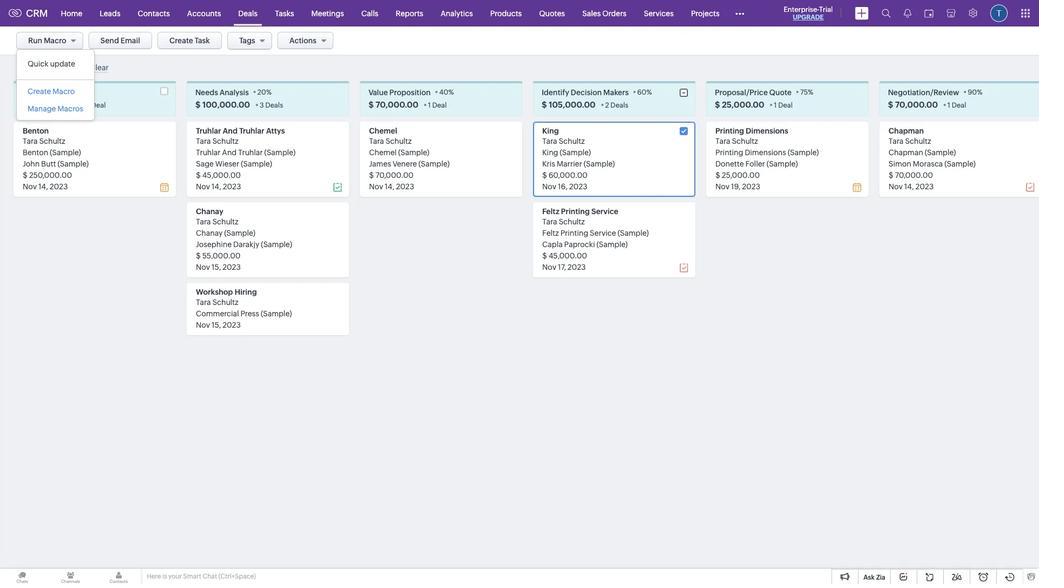 Task type: vqa. For each thing, say whether or not it's contained in the screenshot.
Deals
yes



Task type: locate. For each thing, give the bounding box(es) containing it.
tara down workshop
[[196, 298, 211, 307]]

deals
[[238, 9, 258, 18], [265, 101, 283, 109], [611, 101, 629, 109]]

0 vertical spatial 45,000.00
[[202, 171, 241, 179]]

$ 70,000.00 down negotiation/review
[[888, 100, 938, 109]]

2023 right "19,"
[[742, 182, 761, 191]]

1 deal for proposal/price quote
[[774, 101, 793, 109]]

dimensions
[[746, 126, 789, 135], [745, 148, 786, 157]]

0 vertical spatial chapman
[[889, 126, 924, 135]]

schultz inside chapman tara schultz chapman (sample) simon morasca (sample) $ 70,000.00 nov 14, 2023
[[905, 137, 932, 145]]

manage
[[28, 104, 56, 113]]

0 vertical spatial benton
[[23, 126, 49, 135]]

chanay up josephine
[[196, 229, 223, 237]]

2 deal from the left
[[432, 101, 447, 109]]

nov inside printing dimensions tara schultz printing dimensions (sample) donette foller (sample) $ 25,000.00 nov 19, 2023
[[716, 182, 730, 191]]

commercial
[[196, 309, 239, 318]]

quote
[[770, 88, 792, 96]]

1 vertical spatial benton
[[23, 148, 48, 157]]

king up king (sample) link
[[542, 126, 559, 135]]

chemel up 'chemel (sample)' link
[[369, 126, 397, 135]]

schultz inside workshop hiring tara schultz commercial press (sample) nov 15, 2023
[[212, 298, 239, 307]]

schultz up king (sample) link
[[559, 137, 585, 145]]

1 vertical spatial feltz
[[542, 229, 559, 237]]

upgrade
[[793, 14, 824, 21]]

1 vertical spatial chanay
[[196, 229, 223, 237]]

1 vertical spatial 250,000.00
[[29, 171, 72, 179]]

channels image
[[48, 570, 93, 585]]

deals up tags
[[238, 9, 258, 18]]

2 chapman from the top
[[889, 148, 924, 157]]

14, inside truhlar and truhlar attys tara schultz truhlar and truhlar (sample) sage wieser (sample) $ 45,000.00 nov 14, 2023
[[212, 182, 221, 191]]

deal down 40
[[432, 101, 447, 109]]

$ inside printing dimensions tara schultz printing dimensions (sample) donette foller (sample) $ 25,000.00 nov 19, 2023
[[716, 171, 720, 179]]

and down 100,000.00
[[223, 126, 238, 135]]

1 horizontal spatial deals
[[265, 101, 283, 109]]

2 1 deal from the left
[[428, 101, 447, 109]]

printing up donette
[[716, 148, 744, 157]]

1 vertical spatial 45,000.00
[[549, 251, 587, 260]]

0 vertical spatial create
[[169, 36, 193, 45]]

king up kris
[[542, 148, 558, 157]]

$ down capla
[[542, 251, 547, 260]]

1 % from the left
[[84, 88, 90, 96]]

1 vertical spatial 25,000.00
[[722, 171, 760, 179]]

0 vertical spatial chanay
[[196, 207, 223, 216]]

create inside button
[[169, 36, 193, 45]]

darakjy
[[233, 240, 259, 249]]

45,000.00 inside feltz printing service tara schultz feltz printing service (sample) capla paprocki (sample) $ 45,000.00 nov 17, 2023
[[549, 251, 587, 260]]

14, inside benton tara schultz benton (sample) john butt (sample) $ 250,000.00 nov 14, 2023
[[38, 182, 48, 191]]

chemel link
[[369, 126, 397, 135]]

(sample) right darakjy
[[261, 240, 292, 249]]

task
[[195, 36, 210, 45]]

0 vertical spatial 25,000.00
[[722, 100, 765, 109]]

1 down quote
[[774, 101, 777, 109]]

0 vertical spatial feltz
[[542, 207, 560, 216]]

1 deal from the left
[[91, 101, 106, 109]]

0 horizontal spatial $ 70,000.00
[[369, 100, 419, 109]]

nov down james
[[369, 182, 383, 191]]

deals right 3
[[265, 101, 283, 109]]

nov down sage in the left of the page
[[196, 182, 210, 191]]

nov left 16,
[[542, 182, 557, 191]]

$ down kris
[[542, 171, 547, 179]]

70,000.00 down morasca
[[895, 171, 933, 179]]

45,000.00
[[202, 171, 241, 179], [549, 251, 587, 260]]

$ down donette
[[716, 171, 720, 179]]

(sample) up donette foller (sample) link
[[788, 148, 819, 157]]

chemel tara schultz chemel (sample) james venere (sample) $ 70,000.00 nov 14, 2023
[[369, 126, 450, 191]]

products
[[490, 9, 522, 18]]

(sample) right press
[[261, 309, 292, 318]]

1 horizontal spatial 45,000.00
[[549, 251, 587, 260]]

hiring
[[235, 288, 257, 296]]

(sample) up john butt (sample) link
[[50, 148, 81, 157]]

email
[[121, 36, 140, 45]]

trial
[[819, 5, 833, 13]]

(sample) up james venere (sample) link
[[398, 148, 430, 157]]

deal for value proposition
[[432, 101, 447, 109]]

45,000.00 inside truhlar and truhlar attys tara schultz truhlar and truhlar (sample) sage wieser (sample) $ 45,000.00 nov 14, 2023
[[202, 171, 241, 179]]

105,000.00
[[549, 100, 596, 109]]

nov
[[23, 182, 37, 191], [196, 182, 210, 191], [369, 182, 383, 191], [542, 182, 557, 191], [716, 182, 730, 191], [889, 182, 903, 191], [196, 263, 210, 271], [542, 263, 557, 271], [196, 321, 210, 329]]

john butt (sample) link
[[23, 159, 89, 168]]

profile image
[[991, 5, 1008, 22]]

feltz printing service (sample) link
[[542, 229, 649, 237]]

josephine
[[196, 240, 232, 249]]

tara inside benton tara schultz benton (sample) john butt (sample) $ 250,000.00 nov 14, 2023
[[23, 137, 38, 145]]

15,
[[212, 263, 221, 271], [212, 321, 221, 329]]

tara up capla
[[542, 217, 557, 226]]

1 benton from the top
[[23, 126, 49, 135]]

3 % from the left
[[449, 88, 454, 96]]

1 down negotiation/review
[[948, 101, 951, 109]]

venere
[[393, 159, 417, 168]]

0 vertical spatial 15,
[[212, 263, 221, 271]]

king (sample) link
[[542, 148, 591, 157]]

nov inside truhlar and truhlar attys tara schultz truhlar and truhlar (sample) sage wieser (sample) $ 45,000.00 nov 14, 2023
[[196, 182, 210, 191]]

2023 inside chapman tara schultz chapman (sample) simon morasca (sample) $ 70,000.00 nov 14, 2023
[[916, 182, 934, 191]]

schultz down workshop hiring link
[[212, 298, 239, 307]]

25,000.00
[[722, 100, 765, 109], [722, 171, 760, 179]]

chapman tara schultz chapman (sample) simon morasca (sample) $ 70,000.00 nov 14, 2023
[[889, 126, 976, 191]]

tara up sage in the left of the page
[[196, 137, 211, 145]]

1 for proposal/price quote
[[774, 101, 777, 109]]

quick update
[[28, 60, 75, 68]]

1 king from the top
[[542, 126, 559, 135]]

14, for chapman tara schultz chapman (sample) simon morasca (sample) $ 70,000.00 nov 14, 2023
[[905, 182, 914, 191]]

schultz inside feltz printing service tara schultz feltz printing service (sample) capla paprocki (sample) $ 45,000.00 nov 17, 2023
[[559, 217, 585, 226]]

3 deal from the left
[[778, 101, 793, 109]]

2023 down sage wieser (sample) link
[[223, 182, 241, 191]]

macros
[[58, 104, 83, 113]]

0 horizontal spatial 45,000.00
[[202, 171, 241, 179]]

chapman up chapman (sample) link
[[889, 126, 924, 135]]

4 14, from the left
[[905, 182, 914, 191]]

tara down chanay link
[[196, 217, 211, 226]]

nov left 17,
[[542, 263, 557, 271]]

$ down sage in the left of the page
[[196, 171, 201, 179]]

schultz inside truhlar and truhlar attys tara schultz truhlar and truhlar (sample) sage wieser (sample) $ 45,000.00 nov 14, 2023
[[212, 137, 239, 145]]

$ down james
[[369, 171, 374, 179]]

2 horizontal spatial deals
[[611, 101, 629, 109]]

0 vertical spatial service
[[592, 207, 619, 216]]

ask zia
[[864, 574, 886, 581]]

0 vertical spatial king
[[542, 126, 559, 135]]

nov down 'john'
[[23, 182, 37, 191]]

2023 down 60,000.00
[[569, 182, 588, 191]]

14, down wieser
[[212, 182, 221, 191]]

nov down commercial
[[196, 321, 210, 329]]

2023
[[50, 182, 68, 191], [223, 182, 241, 191], [396, 182, 414, 191], [569, 182, 588, 191], [742, 182, 761, 191], [916, 182, 934, 191], [223, 263, 241, 271], [568, 263, 586, 271], [223, 321, 241, 329]]

macro inside button
[[44, 36, 66, 45]]

donette foller (sample) link
[[716, 159, 798, 168]]

accounts
[[187, 9, 221, 18]]

schultz
[[39, 137, 65, 145], [212, 137, 239, 145], [386, 137, 412, 145], [559, 137, 585, 145], [732, 137, 758, 145], [905, 137, 932, 145], [212, 217, 239, 226], [559, 217, 585, 226], [212, 298, 239, 307]]

10
[[77, 88, 84, 96]]

feltz up capla
[[542, 229, 559, 237]]

deal down quote
[[778, 101, 793, 109]]

14, down butt
[[38, 182, 48, 191]]

macro for create macro
[[53, 87, 75, 96]]

% for identify decision makers
[[647, 88, 652, 96]]

25,000.00 inside printing dimensions tara schultz printing dimensions (sample) donette foller (sample) $ 25,000.00 nov 19, 2023
[[722, 171, 760, 179]]

1 chemel from the top
[[369, 126, 397, 135]]

nov inside feltz printing service tara schultz feltz printing service (sample) capla paprocki (sample) $ 45,000.00 nov 17, 2023
[[542, 263, 557, 271]]

1 deal down quote
[[774, 101, 793, 109]]

deal for negotiation/review
[[952, 101, 967, 109]]

2023 inside benton tara schultz benton (sample) john butt (sample) $ 250,000.00 nov 14, 2023
[[50, 182, 68, 191]]

macro
[[44, 36, 66, 45], [53, 87, 75, 96]]

king link
[[542, 126, 559, 135]]

send email button
[[89, 32, 152, 49]]

4 % from the left
[[647, 88, 652, 96]]

1 vertical spatial king
[[542, 148, 558, 157]]

schultz up "benton (sample)" link
[[39, 137, 65, 145]]

benton up 'john'
[[23, 148, 48, 157]]

1 deal down 10 %
[[87, 101, 106, 109]]

1 vertical spatial chemel
[[369, 148, 397, 157]]

dimensions up printing dimensions (sample) link
[[746, 126, 789, 135]]

75 %
[[800, 88, 814, 96]]

0 vertical spatial macro
[[44, 36, 66, 45]]

100,000.00
[[202, 100, 250, 109]]

marrier
[[557, 159, 582, 168]]

1
[[16, 63, 19, 72], [87, 101, 90, 109], [428, 101, 431, 109], [774, 101, 777, 109], [948, 101, 951, 109]]

attys
[[266, 126, 285, 135]]

14, inside chapman tara schultz chapman (sample) simon morasca (sample) $ 70,000.00 nov 14, 2023
[[905, 182, 914, 191]]

$ 70,000.00
[[369, 100, 419, 109], [888, 100, 938, 109]]

and up wieser
[[222, 148, 237, 157]]

truhlar
[[196, 126, 221, 135], [239, 126, 265, 135], [196, 148, 221, 157], [238, 148, 263, 157]]

negotiation/review
[[888, 88, 960, 96]]

45,000.00 up 17,
[[549, 251, 587, 260]]

$ 25,000.00
[[715, 100, 765, 109]]

1 14, from the left
[[38, 182, 48, 191]]

analysis
[[220, 88, 249, 96]]

(sample) right venere
[[419, 159, 450, 168]]

schultz inside king tara schultz king (sample) kris marrier (sample) $ 60,000.00 nov 16, 2023
[[559, 137, 585, 145]]

capla paprocki (sample) link
[[542, 240, 628, 249]]

2023 down venere
[[396, 182, 414, 191]]

2023 down commercial press (sample) link
[[223, 321, 241, 329]]

1 vertical spatial dimensions
[[745, 148, 786, 157]]

schultz down "truhlar and truhlar attys" link
[[212, 137, 239, 145]]

1 deal down 40
[[428, 101, 447, 109]]

products link
[[482, 0, 531, 26]]

service up feltz printing service (sample) "link"
[[592, 207, 619, 216]]

$ 70,000.00 for value proposition
[[369, 100, 419, 109]]

benton down manage
[[23, 126, 49, 135]]

$ inside feltz printing service tara schultz feltz printing service (sample) capla paprocki (sample) $ 45,000.00 nov 17, 2023
[[542, 251, 547, 260]]

1 horizontal spatial $ 70,000.00
[[888, 100, 938, 109]]

4 deal from the left
[[952, 101, 967, 109]]

(sample)
[[50, 148, 81, 157], [264, 148, 296, 157], [398, 148, 430, 157], [560, 148, 591, 157], [788, 148, 819, 157], [925, 148, 956, 157], [57, 159, 89, 168], [241, 159, 272, 168], [419, 159, 450, 168], [584, 159, 615, 168], [767, 159, 798, 168], [945, 159, 976, 168], [224, 229, 256, 237], [618, 229, 649, 237], [261, 240, 292, 249], [597, 240, 628, 249], [261, 309, 292, 318]]

reports link
[[387, 0, 432, 26]]

$ inside chemel tara schultz chemel (sample) james venere (sample) $ 70,000.00 nov 14, 2023
[[369, 171, 374, 179]]

(sample) up kris marrier (sample) link
[[560, 148, 591, 157]]

tara inside chanay tara schultz chanay (sample) josephine darakjy (sample) $ 55,000.00 nov 15, 2023
[[196, 217, 211, 226]]

% for value proposition
[[449, 88, 454, 96]]

sage wieser (sample) link
[[196, 159, 272, 168]]

2 $ 70,000.00 from the left
[[888, 100, 938, 109]]

chanay
[[196, 207, 223, 216], [196, 229, 223, 237]]

deal down negotiation/review
[[952, 101, 967, 109]]

2 250,000.00 from the top
[[29, 171, 72, 179]]

1 $ 70,000.00 from the left
[[369, 100, 419, 109]]

250,000.00 down create macro
[[29, 100, 77, 109]]

projects link
[[683, 0, 728, 26]]

4 1 deal from the left
[[948, 101, 967, 109]]

chemel up james
[[369, 148, 397, 157]]

$ 100,000.00
[[195, 100, 250, 109]]

truhlar up the truhlar and truhlar (sample) link
[[239, 126, 265, 135]]

tara inside printing dimensions tara schultz printing dimensions (sample) donette foller (sample) $ 25,000.00 nov 19, 2023
[[716, 137, 731, 145]]

2 % from the left
[[266, 88, 272, 96]]

chemel
[[369, 126, 397, 135], [369, 148, 397, 157]]

printing down 16,
[[561, 207, 590, 216]]

$ inside chapman tara schultz chapman (sample) simon morasca (sample) $ 70,000.00 nov 14, 2023
[[889, 171, 894, 179]]

5 % from the left
[[808, 88, 814, 96]]

signals image
[[904, 9, 912, 18]]

deal for proposal/price quote
[[778, 101, 793, 109]]

14, down james
[[385, 182, 395, 191]]

$ 250,000.00
[[22, 100, 77, 109]]

service up capla paprocki (sample) link
[[590, 229, 616, 237]]

schultz inside benton tara schultz benton (sample) john butt (sample) $ 250,000.00 nov 14, 2023
[[39, 137, 65, 145]]

schultz up chapman (sample) link
[[905, 137, 932, 145]]

1 15, from the top
[[212, 263, 221, 271]]

1 vertical spatial service
[[590, 229, 616, 237]]

schultz up chanay (sample) link
[[212, 217, 239, 226]]

(sample) down printing dimensions (sample) link
[[767, 159, 798, 168]]

15, inside chanay tara schultz chanay (sample) josephine darakjy (sample) $ 55,000.00 nov 15, 2023
[[212, 263, 221, 271]]

deals right '2'
[[611, 101, 629, 109]]

250,000.00
[[29, 100, 77, 109], [29, 171, 72, 179]]

70,000.00 inside chapman tara schultz chapman (sample) simon morasca (sample) $ 70,000.00 nov 14, 2023
[[895, 171, 933, 179]]

14, inside chemel tara schultz chemel (sample) james venere (sample) $ 70,000.00 nov 14, 2023
[[385, 182, 395, 191]]

schultz inside chemel tara schultz chemel (sample) james venere (sample) $ 70,000.00 nov 14, 2023
[[386, 137, 412, 145]]

0 vertical spatial chemel
[[369, 126, 397, 135]]

1 left record
[[16, 63, 19, 72]]

45,000.00 down wieser
[[202, 171, 241, 179]]

schultz up 'chemel (sample)' link
[[386, 137, 412, 145]]

2023 down john butt (sample) link
[[50, 182, 68, 191]]

truhlar and truhlar attys tara schultz truhlar and truhlar (sample) sage wieser (sample) $ 45,000.00 nov 14, 2023
[[196, 126, 296, 191]]

1 deal down negotiation/review
[[948, 101, 967, 109]]

3 14, from the left
[[385, 182, 395, 191]]

and
[[223, 126, 238, 135], [222, 148, 237, 157]]

nov inside benton tara schultz benton (sample) john butt (sample) $ 250,000.00 nov 14, 2023
[[23, 182, 37, 191]]

2 15, from the top
[[212, 321, 221, 329]]

1 feltz from the top
[[542, 207, 560, 216]]

75
[[800, 88, 808, 96]]

schultz down printing dimensions link
[[732, 137, 758, 145]]

signals element
[[898, 0, 918, 27]]

tara down the king link
[[542, 137, 557, 145]]

chapman (sample) link
[[889, 148, 956, 157]]

1 vertical spatial macro
[[53, 87, 75, 96]]

1 vertical spatial create
[[28, 87, 51, 96]]

chanay link
[[196, 207, 223, 216]]

$ inside king tara schultz king (sample) kris marrier (sample) $ 60,000.00 nov 16, 2023
[[542, 171, 547, 179]]

create menu image
[[855, 7, 869, 20]]

tara inside feltz printing service tara schultz feltz printing service (sample) capla paprocki (sample) $ 45,000.00 nov 17, 2023
[[542, 217, 557, 226]]

nov down simon
[[889, 182, 903, 191]]

6 % from the left
[[977, 88, 983, 96]]

2023 down morasca
[[916, 182, 934, 191]]

2 14, from the left
[[212, 182, 221, 191]]

3 1 deal from the left
[[774, 101, 793, 109]]

$ inside chanay tara schultz chanay (sample) josephine darakjy (sample) $ 55,000.00 nov 15, 2023
[[196, 251, 201, 260]]

(sample) down the truhlar and truhlar (sample) link
[[241, 159, 272, 168]]

identify decision makers
[[542, 88, 629, 96]]

deal
[[91, 101, 106, 109], [432, 101, 447, 109], [778, 101, 793, 109], [952, 101, 967, 109]]

here
[[147, 573, 161, 581]]

15, inside workshop hiring tara schultz commercial press (sample) nov 15, 2023
[[212, 321, 221, 329]]

tara down chapman link
[[889, 137, 904, 145]]

$ up chapman link
[[888, 100, 894, 109]]

crm
[[26, 8, 48, 19]]

chanay up chanay (sample) link
[[196, 207, 223, 216]]

1 vertical spatial chapman
[[889, 148, 924, 157]]

1 horizontal spatial create
[[169, 36, 193, 45]]

14, for benton tara schultz benton (sample) john butt (sample) $ 250,000.00 nov 14, 2023
[[38, 182, 48, 191]]

70,000.00
[[376, 100, 419, 109], [895, 100, 938, 109], [376, 171, 414, 179], [895, 171, 933, 179]]

2 feltz from the top
[[542, 229, 559, 237]]

2023 inside feltz printing service tara schultz feltz printing service (sample) capla paprocki (sample) $ 45,000.00 nov 17, 2023
[[568, 263, 586, 271]]

home link
[[52, 0, 91, 26]]

chats image
[[0, 570, 44, 585]]

2 25,000.00 from the top
[[722, 171, 760, 179]]

2023 right 17,
[[568, 263, 586, 271]]

1 deal for value proposition
[[428, 101, 447, 109]]

$ down josephine
[[196, 251, 201, 260]]

55,000.00
[[202, 251, 241, 260]]

create up $ 250,000.00
[[28, 87, 51, 96]]

sales orders
[[582, 9, 627, 18]]

meetings link
[[303, 0, 353, 26]]

1 vertical spatial 15,
[[212, 321, 221, 329]]

0 vertical spatial 250,000.00
[[29, 100, 77, 109]]

(sample) up capla paprocki (sample) link
[[618, 229, 649, 237]]

tara down "chemel" link
[[369, 137, 384, 145]]

feltz
[[542, 207, 560, 216], [542, 229, 559, 237]]

schultz down feltz printing service link
[[559, 217, 585, 226]]

0 horizontal spatial create
[[28, 87, 51, 96]]

deal right macros
[[91, 101, 106, 109]]

14,
[[38, 182, 48, 191], [212, 182, 221, 191], [385, 182, 395, 191], [905, 182, 914, 191]]

$ down simon
[[889, 171, 894, 179]]



Task type: describe. For each thing, give the bounding box(es) containing it.
(sample) down feltz printing service (sample) "link"
[[597, 240, 628, 249]]

quick
[[28, 60, 48, 68]]

(sample) up simon morasca (sample) link
[[925, 148, 956, 157]]

nov inside chanay tara schultz chanay (sample) josephine darakjy (sample) $ 55,000.00 nov 15, 2023
[[196, 263, 210, 271]]

$ inside benton tara schultz benton (sample) john butt (sample) $ 250,000.00 nov 14, 2023
[[23, 171, 28, 179]]

create menu element
[[849, 0, 875, 26]]

1 for value proposition
[[428, 101, 431, 109]]

benton link
[[23, 126, 49, 135]]

70,000.00 down value proposition
[[376, 100, 419, 109]]

create macro
[[28, 87, 75, 96]]

nov inside chemel tara schultz chemel (sample) james venere (sample) $ 70,000.00 nov 14, 2023
[[369, 182, 383, 191]]

$ 105,000.00
[[542, 100, 596, 109]]

truhlar up sage wieser (sample) link
[[238, 148, 263, 157]]

send
[[100, 36, 119, 45]]

17,
[[558, 263, 566, 271]]

create for create task
[[169, 36, 193, 45]]

2023 inside chanay tara schultz chanay (sample) josephine darakjy (sample) $ 55,000.00 nov 15, 2023
[[223, 263, 241, 271]]

crm link
[[9, 8, 48, 19]]

0 horizontal spatial deals
[[238, 9, 258, 18]]

90 %
[[968, 88, 983, 96]]

butt
[[41, 159, 56, 168]]

1 vertical spatial and
[[222, 148, 237, 157]]

create for create macro
[[28, 87, 51, 96]]

70,000.00 down negotiation/review
[[895, 100, 938, 109]]

tara inside workshop hiring tara schultz commercial press (sample) nov 15, 2023
[[196, 298, 211, 307]]

19,
[[731, 182, 741, 191]]

14, for chemel tara schultz chemel (sample) james venere (sample) $ 70,000.00 nov 14, 2023
[[385, 182, 395, 191]]

sales
[[582, 9, 601, 18]]

$ down the identify
[[542, 100, 547, 109]]

reports
[[396, 9, 423, 18]]

40
[[439, 88, 449, 96]]

2023 inside truhlar and truhlar attys tara schultz truhlar and truhlar (sample) sage wieser (sample) $ 45,000.00 nov 14, 2023
[[223, 182, 241, 191]]

orders
[[603, 9, 627, 18]]

2023 inside workshop hiring tara schultz commercial press (sample) nov 15, 2023
[[223, 321, 241, 329]]

decision
[[571, 88, 602, 96]]

create task
[[169, 36, 210, 45]]

contacts image
[[97, 570, 141, 585]]

2 chemel from the top
[[369, 148, 397, 157]]

% for qualification
[[84, 88, 90, 96]]

2023 inside printing dimensions tara schultz printing dimensions (sample) donette foller (sample) $ 25,000.00 nov 19, 2023
[[742, 182, 761, 191]]

home
[[61, 9, 82, 18]]

2023 inside king tara schultz king (sample) kris marrier (sample) $ 60,000.00 nov 16, 2023
[[569, 182, 588, 191]]

tags
[[239, 36, 255, 45]]

search element
[[875, 0, 898, 27]]

quotes link
[[531, 0, 574, 26]]

$ down value
[[369, 100, 374, 109]]

nov inside chapman tara schultz chapman (sample) simon morasca (sample) $ 70,000.00 nov 14, 2023
[[889, 182, 903, 191]]

1 250,000.00 from the top
[[29, 100, 77, 109]]

70,000.00 inside chemel tara schultz chemel (sample) james venere (sample) $ 70,000.00 nov 14, 2023
[[376, 171, 414, 179]]

1 1 deal from the left
[[87, 101, 106, 109]]

sage
[[196, 159, 214, 168]]

truhlar down $ 100,000.00
[[196, 126, 221, 135]]

workshop hiring tara schultz commercial press (sample) nov 15, 2023
[[196, 288, 292, 329]]

Other Modules field
[[728, 5, 752, 22]]

proposition
[[390, 88, 431, 96]]

leads
[[100, 9, 121, 18]]

sales orders link
[[574, 0, 635, 26]]

calls link
[[353, 0, 387, 26]]

identify
[[542, 88, 569, 96]]

1 record selected.
[[16, 63, 83, 72]]

search image
[[882, 9, 891, 18]]

deals for $ 105,000.00
[[611, 101, 629, 109]]

tasks
[[275, 9, 294, 18]]

capla
[[542, 240, 563, 249]]

manage macros
[[28, 104, 83, 113]]

2 benton from the top
[[23, 148, 48, 157]]

run macro button
[[16, 32, 83, 49]]

chapman link
[[889, 126, 924, 135]]

chanay (sample) link
[[196, 229, 256, 237]]

kris
[[542, 159, 555, 168]]

2 king from the top
[[542, 148, 558, 157]]

printing dimensions (sample) link
[[716, 148, 819, 157]]

analytics link
[[432, 0, 482, 26]]

analytics
[[441, 9, 473, 18]]

nov inside king tara schultz king (sample) kris marrier (sample) $ 60,000.00 nov 16, 2023
[[542, 182, 557, 191]]

chat
[[203, 573, 217, 581]]

macro for run macro
[[44, 36, 66, 45]]

makers
[[604, 88, 629, 96]]

schultz inside chanay tara schultz chanay (sample) josephine darakjy (sample) $ 55,000.00 nov 15, 2023
[[212, 217, 239, 226]]

tara inside truhlar and truhlar attys tara schultz truhlar and truhlar (sample) sage wieser (sample) $ 45,000.00 nov 14, 2023
[[196, 137, 211, 145]]

nov inside workshop hiring tara schultz commercial press (sample) nov 15, 2023
[[196, 321, 210, 329]]

$ left manage
[[22, 100, 27, 109]]

run
[[28, 36, 42, 45]]

250,000.00 inside benton tara schultz benton (sample) john butt (sample) $ 250,000.00 nov 14, 2023
[[29, 171, 72, 179]]

deals for $ 100,000.00
[[265, 101, 283, 109]]

truhlar and truhlar attys link
[[196, 126, 285, 135]]

update
[[50, 60, 75, 68]]

tara inside king tara schultz king (sample) kris marrier (sample) $ 60,000.00 nov 16, 2023
[[542, 137, 557, 145]]

record
[[23, 63, 48, 72]]

create task button
[[158, 32, 222, 49]]

40 %
[[439, 88, 454, 96]]

truhlar and truhlar (sample) link
[[196, 148, 296, 157]]

$ inside truhlar and truhlar attys tara schultz truhlar and truhlar (sample) sage wieser (sample) $ 45,000.00 nov 14, 2023
[[196, 171, 201, 179]]

meetings
[[311, 9, 344, 18]]

truhlar up sage in the left of the page
[[196, 148, 221, 157]]

0 vertical spatial and
[[223, 126, 238, 135]]

printing down $ 25,000.00
[[716, 126, 744, 135]]

foller
[[746, 159, 765, 168]]

(sample) down attys
[[264, 148, 296, 157]]

feltz printing service tara schultz feltz printing service (sample) capla paprocki (sample) $ 45,000.00 nov 17, 2023
[[542, 207, 649, 271]]

1 chapman from the top
[[889, 126, 924, 135]]

contacts
[[138, 9, 170, 18]]

paprocki
[[564, 240, 595, 249]]

services
[[644, 9, 674, 18]]

needs analysis
[[195, 88, 249, 96]]

$ 70,000.00 for negotiation/review
[[888, 100, 938, 109]]

accounts link
[[179, 0, 230, 26]]

needs
[[195, 88, 218, 96]]

calendar image
[[925, 9, 934, 18]]

0 vertical spatial dimensions
[[746, 126, 789, 135]]

tasks link
[[266, 0, 303, 26]]

$ down needs
[[195, 100, 201, 109]]

run macro
[[28, 36, 66, 45]]

% for proposal/price quote
[[808, 88, 814, 96]]

value
[[369, 88, 388, 96]]

wieser
[[215, 159, 239, 168]]

$ down proposal/price
[[715, 100, 720, 109]]

here is your smart chat (ctrl+space)
[[147, 573, 256, 581]]

selected.
[[50, 63, 83, 72]]

3
[[260, 101, 264, 109]]

chanay tara schultz chanay (sample) josephine darakjy (sample) $ 55,000.00 nov 15, 2023
[[196, 207, 292, 271]]

(sample) down "benton (sample)" link
[[57, 159, 89, 168]]

quotes
[[539, 9, 565, 18]]

% for negotiation/review
[[977, 88, 983, 96]]

proposal/price
[[715, 88, 768, 96]]

1 down 10 %
[[87, 101, 90, 109]]

profile element
[[984, 0, 1015, 26]]

commercial press (sample) link
[[196, 309, 292, 318]]

% for needs analysis
[[266, 88, 272, 96]]

tara inside chapman tara schultz chapman (sample) simon morasca (sample) $ 70,000.00 nov 14, 2023
[[889, 137, 904, 145]]

(sample) inside workshop hiring tara schultz commercial press (sample) nov 15, 2023
[[261, 309, 292, 318]]

1 for negotiation/review
[[948, 101, 951, 109]]

clear
[[90, 63, 109, 72]]

is
[[162, 573, 167, 581]]

1 25,000.00 from the top
[[722, 100, 765, 109]]

donette
[[716, 159, 744, 168]]

(sample) up josephine darakjy (sample) link
[[224, 229, 256, 237]]

workshop
[[196, 288, 233, 296]]

(sample) right morasca
[[945, 159, 976, 168]]

king tara schultz king (sample) kris marrier (sample) $ 60,000.00 nov 16, 2023
[[542, 126, 615, 191]]

(sample) right the marrier
[[584, 159, 615, 168]]

kris marrier (sample) link
[[542, 159, 615, 168]]

calls
[[361, 9, 379, 18]]

tara inside chemel tara schultz chemel (sample) james venere (sample) $ 70,000.00 nov 14, 2023
[[369, 137, 384, 145]]

2023 inside chemel tara schultz chemel (sample) james venere (sample) $ 70,000.00 nov 14, 2023
[[396, 182, 414, 191]]

20
[[257, 88, 266, 96]]

60
[[637, 88, 647, 96]]

1 chanay from the top
[[196, 207, 223, 216]]

james
[[369, 159, 391, 168]]

schultz inside printing dimensions tara schultz printing dimensions (sample) donette foller (sample) $ 25,000.00 nov 19, 2023
[[732, 137, 758, 145]]

1 deal for negotiation/review
[[948, 101, 967, 109]]

benton (sample) link
[[23, 148, 81, 157]]

printing up paprocki
[[561, 229, 588, 237]]

2 chanay from the top
[[196, 229, 223, 237]]

smart
[[183, 573, 201, 581]]



